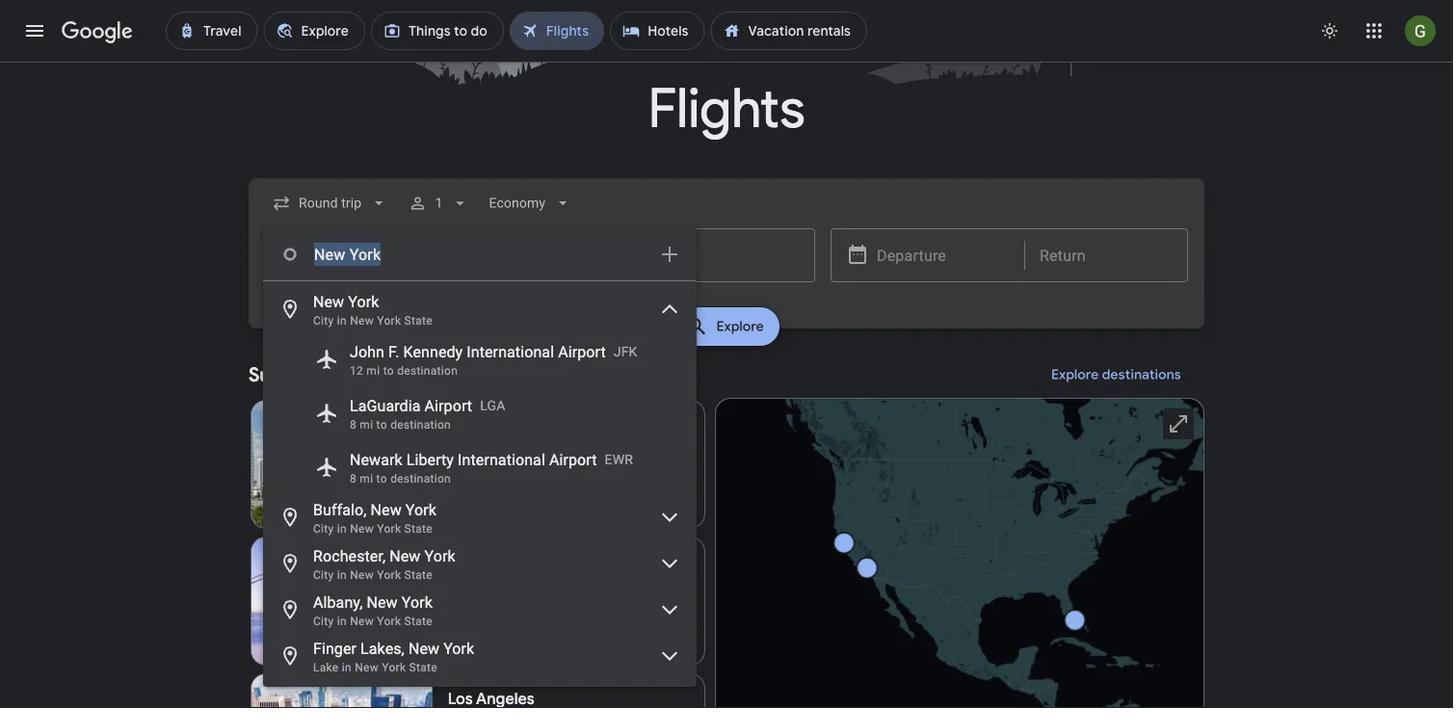 Task type: locate. For each thing, give the bounding box(es) containing it.
buffalo, new york option
[[263, 495, 697, 541]]

new york city in new york state
[[313, 293, 433, 328]]

airport inside john f. kennedy international airport jfk 12 mi to destination
[[558, 343, 606, 361]]

buffalo,
[[313, 501, 367, 519]]

0 vertical spatial airport
[[558, 343, 606, 361]]

state up kennedy
[[405, 314, 433, 328]]

in inside rochester, new york city in new york state
[[337, 569, 347, 582]]

trips
[[349, 363, 390, 387]]

explore button
[[674, 308, 780, 346]]

origin, select multiple airports image
[[659, 243, 682, 266]]

mi right 12
[[367, 364, 380, 378]]

explore destinations
[[1052, 366, 1182, 384]]

mi inside john f. kennedy international airport jfk 12 mi to destination
[[367, 364, 380, 378]]

city up albany,
[[313, 569, 334, 582]]

0 horizontal spatial explore
[[717, 318, 764, 336]]

york down albany, new york option
[[444, 640, 475, 658]]

city inside rochester, new york city in new york state
[[313, 569, 334, 582]]

city inside albany, new york city in new york state
[[313, 615, 334, 629]]

2 vertical spatial to
[[377, 472, 387, 486]]

in inside new york city in new york state
[[337, 314, 347, 328]]

0 vertical spatial 8
[[350, 418, 357, 432]]

to down f.
[[383, 364, 394, 378]]

airport
[[558, 343, 606, 361], [425, 397, 473, 415], [549, 451, 597, 469]]

in for buffalo,
[[337, 523, 347, 536]]

state for buffalo, new york
[[405, 523, 433, 536]]

explore right the toggle nearby airports for new york image
[[717, 318, 764, 336]]

lga
[[480, 398, 506, 414]]

mi
[[367, 364, 380, 378], [360, 418, 373, 432], [360, 472, 373, 486]]

state inside rochester, new york city in new york state
[[405, 569, 433, 582]]

toggle nearby airports for finger lakes, new york image
[[659, 645, 682, 668]]

york down buffalo, new york option
[[425, 547, 456, 565]]

0 vertical spatial to
[[383, 364, 394, 378]]

1 vertical spatial airport
[[425, 397, 473, 415]]

 image inside "suggested trips from new york" region
[[528, 455, 531, 474]]

city up suggested
[[313, 314, 334, 328]]

min
[[582, 457, 605, 472]]

explore destinations button
[[1029, 352, 1205, 398]]

2 vertical spatial airport
[[549, 451, 597, 469]]

f.
[[389, 343, 400, 361]]

from
[[395, 363, 438, 387]]

0 vertical spatial international
[[467, 343, 554, 361]]

lakes,
[[361, 640, 405, 658]]

2 vertical spatial mi
[[360, 472, 373, 486]]

city for albany, new york
[[313, 615, 334, 629]]

0 vertical spatial mi
[[367, 364, 380, 378]]

suggested trips from new york region
[[249, 352, 1205, 709]]

state left san
[[405, 569, 433, 582]]

york
[[348, 293, 379, 311], [377, 314, 401, 328], [486, 363, 526, 387], [406, 501, 437, 519], [377, 523, 401, 536], [425, 547, 456, 565], [377, 569, 401, 582], [402, 593, 433, 612], [377, 615, 401, 629], [444, 640, 475, 658], [382, 661, 406, 675]]

list box inside flight search box
[[263, 282, 697, 687]]

1 horizontal spatial explore
[[1052, 366, 1100, 384]]

0 vertical spatial explore
[[717, 318, 764, 336]]

in inside buffalo, new york city in new york state
[[337, 523, 347, 536]]

state inside buffalo, new york city in new york state
[[405, 523, 433, 536]]

state
[[405, 314, 433, 328], [405, 523, 433, 536], [405, 569, 433, 582], [405, 615, 433, 629], [409, 661, 438, 675]]

8
[[350, 418, 357, 432], [350, 472, 357, 486]]

newark liberty international airport ewr 8 mi to destination
[[350, 451, 634, 486]]

city
[[313, 314, 334, 328], [313, 523, 334, 536], [313, 569, 334, 582], [313, 615, 334, 629]]

international inside john f. kennedy international airport jfk 12 mi to destination
[[467, 343, 554, 361]]

8 down newark
[[350, 472, 357, 486]]

miami jan 20 – 27, 2024
[[448, 416, 558, 453]]

york up john
[[348, 293, 379, 311]]

toggle nearby airports for buffalo, new york image
[[659, 506, 682, 529]]

None field
[[264, 186, 397, 221], [481, 186, 580, 221], [264, 186, 397, 221], [481, 186, 580, 221]]

city inside new york city in new york state
[[313, 314, 334, 328]]

8 down 'laguardia'
[[350, 418, 357, 432]]

in inside finger lakes, new york lake in new york state
[[342, 661, 352, 675]]

toggle nearby airports for rochester, new york image
[[659, 552, 682, 576]]

in inside albany, new york city in new york state
[[337, 615, 347, 629]]

1 vertical spatial international
[[458, 451, 546, 469]]

to down 'laguardia'
[[377, 418, 387, 432]]

ewr
[[605, 452, 634, 468]]

finger lakes, new york option
[[263, 633, 697, 680]]

state inside albany, new york city in new york state
[[405, 615, 433, 629]]

1 button
[[400, 180, 478, 227]]

destination down liberty
[[391, 472, 451, 486]]

mi down 'laguardia'
[[360, 418, 373, 432]]

19
[[562, 457, 578, 472]]

in
[[337, 314, 347, 328], [337, 523, 347, 536], [337, 569, 347, 582], [337, 615, 347, 629], [342, 661, 352, 675]]

york down liberty
[[406, 501, 437, 519]]

main menu image
[[23, 19, 46, 42]]

york up the "lakes,"
[[377, 615, 401, 629]]

new inside region
[[443, 363, 483, 387]]

12
[[350, 364, 364, 378]]

destination
[[397, 364, 458, 378], [391, 418, 451, 432], [391, 472, 451, 486]]

1 city from the top
[[313, 314, 334, 328]]

city down buffalo,
[[313, 523, 334, 536]]

1 vertical spatial explore
[[1052, 366, 1100, 384]]

to inside john f. kennedy international airport jfk 12 mi to destination
[[383, 364, 394, 378]]

miami
[[448, 416, 492, 436]]

international inside newark liberty international airport ewr 8 mi to destination
[[458, 451, 546, 469]]

albany,
[[313, 593, 363, 612]]

finger
[[313, 640, 357, 658]]

to inside newark liberty international airport ewr 8 mi to destination
[[377, 472, 387, 486]]

state up rochester, new york city in new york state
[[405, 523, 433, 536]]

destination up liberty
[[391, 418, 451, 432]]

york up lga
[[486, 363, 526, 387]]

list box
[[263, 282, 697, 687]]

1 vertical spatial destination
[[391, 418, 451, 432]]

new
[[313, 293, 344, 311], [350, 314, 374, 328], [443, 363, 483, 387], [371, 501, 402, 519], [350, 523, 374, 536], [390, 547, 421, 565], [350, 569, 374, 582], [367, 593, 398, 612], [350, 615, 374, 629], [409, 640, 440, 658], [355, 661, 379, 675]]

2 8 from the top
[[350, 472, 357, 486]]

8 inside laguardia airport lga 8 mi to destination
[[350, 418, 357, 432]]

san
[[448, 553, 475, 573]]

mi inside newark liberty international airport ewr 8 mi to destination
[[360, 472, 373, 486]]

explore left destinations
[[1052, 366, 1100, 384]]

international
[[467, 343, 554, 361], [458, 451, 546, 469]]

destination down kennedy
[[397, 364, 458, 378]]

new down albany,
[[350, 615, 374, 629]]

explore
[[717, 318, 764, 336], [1052, 366, 1100, 384]]

city inside buffalo, new york city in new york state
[[313, 523, 334, 536]]

state down albany, new york city in new york state
[[409, 661, 438, 675]]

 image
[[528, 455, 531, 474]]

laguardia
[[350, 397, 421, 415]]

york down rochester, new york city in new york state
[[402, 593, 433, 612]]

explore inside "suggested trips from new york" region
[[1052, 366, 1100, 384]]

john
[[350, 343, 385, 361]]

2 vertical spatial destination
[[391, 472, 451, 486]]

state up finger lakes, new york lake in new york state
[[405, 615, 433, 629]]

jan
[[448, 437, 471, 453]]

Departure text field
[[877, 229, 1010, 282]]

new up suggested
[[313, 293, 344, 311]]

new down kennedy
[[443, 363, 483, 387]]

laguardia airport lga 8 mi to destination
[[350, 397, 506, 432]]

list box containing new york
[[263, 282, 697, 687]]

0 vertical spatial destination
[[397, 364, 458, 378]]

Flight search field
[[233, 178, 1221, 687]]

2 city from the top
[[313, 523, 334, 536]]

1 vertical spatial to
[[377, 418, 387, 432]]

1
[[435, 195, 443, 211]]

rochester, new york city in new york state
[[313, 547, 456, 582]]

2024
[[527, 437, 558, 453]]

city down albany,
[[313, 615, 334, 629]]

explore inside flight search box
[[717, 318, 764, 336]]

john f. kennedy international airport (jfk) option
[[263, 333, 697, 387]]

to down newark
[[377, 472, 387, 486]]

1 8 from the top
[[350, 418, 357, 432]]

mi down newark
[[360, 472, 373, 486]]

3 hr 19 min
[[535, 457, 605, 472]]

1 vertical spatial mi
[[360, 418, 373, 432]]

3 city from the top
[[313, 569, 334, 582]]

new up john
[[350, 314, 374, 328]]

explore for explore destinations
[[1052, 366, 1100, 384]]

city for buffalo, new york
[[313, 523, 334, 536]]

1 vertical spatial 8
[[350, 472, 357, 486]]

4 city from the top
[[313, 615, 334, 629]]

to
[[383, 364, 394, 378], [377, 418, 387, 432], [377, 472, 387, 486]]

in for rochester,
[[337, 569, 347, 582]]



Task type: vqa. For each thing, say whether or not it's contained in the screenshot.


Task type: describe. For each thing, give the bounding box(es) containing it.
new down buffalo, new york city in new york state
[[390, 547, 421, 565]]

new down buffalo,
[[350, 523, 374, 536]]

york up albany, new york city in new york state
[[377, 569, 401, 582]]

new down rochester, new york city in new york state
[[367, 593, 398, 612]]

jfk
[[614, 344, 638, 360]]

3
[[535, 457, 543, 472]]

Where else? text field
[[313, 231, 647, 278]]

york up rochester, new york city in new york state
[[377, 523, 401, 536]]

kennedy
[[404, 343, 463, 361]]

finger lakes, new york lake in new york state
[[313, 640, 475, 675]]

newark
[[350, 451, 403, 469]]

airport inside newark liberty international airport ewr 8 mi to destination
[[549, 451, 597, 469]]

laguardia airport (lga) option
[[263, 387, 697, 441]]

destination inside newark liberty international airport ewr 8 mi to destination
[[391, 472, 451, 486]]

Return text field
[[1040, 229, 1173, 282]]

$170
[[659, 636, 689, 654]]

new down the "lakes,"
[[355, 661, 379, 675]]

john f. kennedy international airport jfk 12 mi to destination
[[350, 343, 638, 378]]

liberty
[[407, 451, 454, 469]]

state inside new york city in new york state
[[405, 314, 433, 328]]

hr
[[547, 457, 559, 472]]

to inside laguardia airport lga 8 mi to destination
[[377, 418, 387, 432]]

destinations
[[1103, 366, 1182, 384]]

airport inside laguardia airport lga 8 mi to destination
[[425, 397, 473, 415]]

toggle nearby airports for new york image
[[659, 298, 682, 321]]

york inside region
[[486, 363, 526, 387]]

nonstop
[[471, 457, 524, 472]]

buffalo, new york city in new york state
[[313, 501, 437, 536]]

rochester, new york option
[[263, 541, 697, 587]]

albany, new york city in new york state
[[313, 593, 433, 629]]

state inside finger lakes, new york lake in new york state
[[409, 661, 438, 675]]

rochester,
[[313, 547, 386, 565]]

8 inside newark liberty international airport ewr 8 mi to destination
[[350, 472, 357, 486]]

york down the "lakes,"
[[382, 661, 406, 675]]

francisco
[[478, 553, 549, 573]]

destination inside john f. kennedy international airport jfk 12 mi to destination
[[397, 364, 458, 378]]

in for albany,
[[337, 615, 347, 629]]

destination inside laguardia airport lga 8 mi to destination
[[391, 418, 451, 432]]

city for rochester, new york
[[313, 569, 334, 582]]

albany, new york option
[[263, 587, 697, 633]]

new down rochester,
[[350, 569, 374, 582]]

explore for explore
[[717, 318, 764, 336]]

58 US dollars text field
[[666, 499, 689, 517]]

suggested
[[249, 363, 345, 387]]

new right buffalo,
[[371, 501, 402, 519]]

20 – 27,
[[474, 437, 523, 453]]

$58
[[666, 499, 689, 517]]

frontier image
[[448, 457, 463, 472]]

san francisco
[[448, 553, 549, 573]]

state for albany, new york
[[405, 615, 433, 629]]

york up f.
[[377, 314, 401, 328]]

lake
[[313, 661, 339, 675]]

170 US dollars text field
[[659, 636, 689, 654]]

state for rochester, new york
[[405, 569, 433, 582]]

new york option
[[263, 286, 697, 333]]

enter your origin dialog
[[263, 228, 697, 687]]

change appearance image
[[1307, 8, 1354, 54]]

mi inside laguardia airport lga 8 mi to destination
[[360, 418, 373, 432]]

suggested trips from new york
[[249, 363, 526, 387]]

flights
[[648, 75, 805, 143]]

toggle nearby airports for albany, new york image
[[659, 599, 682, 622]]

new right the "lakes,"
[[409, 640, 440, 658]]

newark liberty international airport (ewr) option
[[263, 441, 697, 495]]



